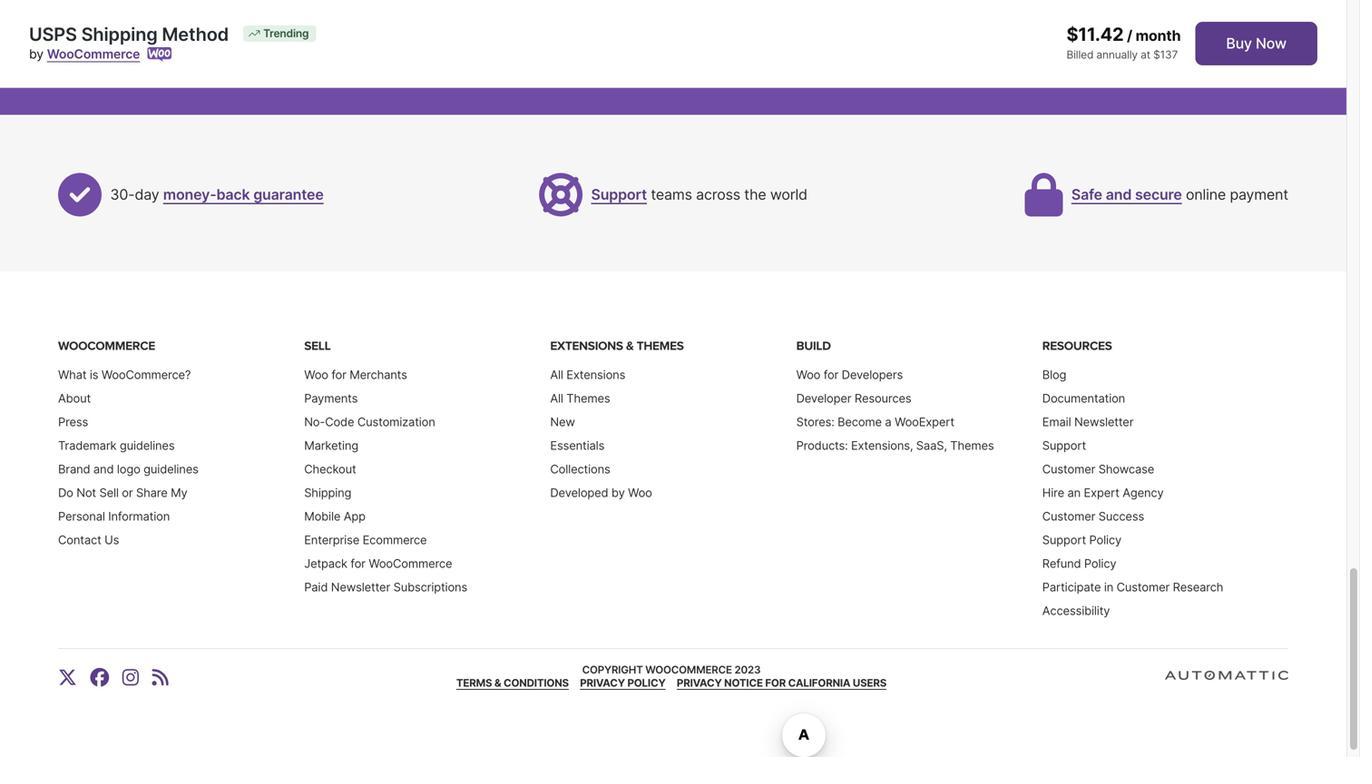 Task type: describe. For each thing, give the bounding box(es) containing it.
and for safe
[[1106, 186, 1132, 204]]

press
[[58, 415, 88, 429]]

developer resources
[[797, 391, 912, 405]]

what
[[58, 368, 87, 382]]

new
[[550, 415, 575, 429]]

checkout link
[[304, 462, 356, 476]]

participate
[[1043, 580, 1101, 594]]

contact
[[58, 533, 101, 547]]

merchants
[[350, 368, 407, 382]]

hire an expert agency
[[1043, 486, 1164, 500]]

arrow trend up image
[[247, 26, 262, 41]]

enterprise ecommerce link
[[304, 533, 427, 547]]

do not sell or share my personal information
[[58, 486, 187, 523]]

developed
[[550, 486, 609, 500]]

0 vertical spatial sell
[[304, 339, 331, 353]]

customer for customer success
[[1043, 509, 1096, 523]]

customer for customer showcase
[[1043, 462, 1096, 476]]

usps shipping method
[[29, 23, 229, 45]]

no-code customization
[[304, 415, 435, 429]]

sell inside do not sell or share my personal information
[[99, 486, 119, 500]]

money-back guarantee link
[[163, 186, 324, 204]]

secure
[[1136, 186, 1182, 204]]

paid newsletter subscriptions
[[304, 580, 468, 594]]

0 horizontal spatial shipping
[[81, 23, 158, 45]]

woo for merchants
[[304, 368, 407, 382]]

woocommerce inside copyright woocommerce 2023 terms & conditions
[[646, 664, 732, 676]]

woocommerce down usps shipping method
[[47, 46, 140, 62]]

safe and secure link
[[1072, 186, 1182, 204]]

1 horizontal spatial &
[[626, 339, 634, 353]]

customer showcase
[[1043, 462, 1155, 476]]

an
[[1289, 673, 1309, 690]]

1 vertical spatial by
[[612, 486, 625, 500]]

mobile
[[304, 509, 341, 523]]

privacy policy
[[580, 677, 666, 689]]

jetpack for woocommerce
[[304, 556, 452, 570]]

us
[[104, 533, 119, 547]]

online
[[1186, 186, 1226, 204]]

users
[[853, 677, 887, 689]]

customer research
[[1117, 580, 1224, 594]]

and for brand
[[93, 462, 114, 476]]

support policy
[[1043, 533, 1122, 547]]

what is woocommerce? link
[[58, 368, 191, 382]]

1 vertical spatial resources
[[855, 391, 912, 405]]

1 vertical spatial support link
[[1043, 438, 1087, 452]]

newsletter for email
[[1075, 415, 1134, 429]]

& inside copyright woocommerce 2023 terms & conditions
[[495, 677, 502, 689]]

enterprise
[[304, 533, 360, 547]]

buy
[[1227, 34, 1253, 52]]

0 vertical spatial support link
[[591, 186, 647, 204]]

california
[[788, 677, 851, 689]]

subscriptions
[[394, 580, 468, 594]]

safe
[[1072, 186, 1103, 204]]

trending
[[263, 27, 309, 40]]

1 horizontal spatial woo
[[628, 486, 652, 500]]

mobile app
[[304, 509, 366, 523]]

conditions
[[504, 677, 569, 689]]

customer showcase link
[[1043, 462, 1155, 476]]

2023
[[735, 664, 761, 676]]

trademark
[[58, 438, 117, 452]]

$11.42 / month billed annually at $137
[[1067, 23, 1181, 61]]

no-
[[304, 415, 325, 429]]

privacy notice for california users link
[[677, 677, 887, 689]]

privacy for privacy notice for california users
[[677, 677, 722, 689]]

payments
[[304, 391, 358, 405]]

usps
[[29, 23, 77, 45]]

trademark guidelines link
[[58, 438, 175, 452]]

products:
[[797, 438, 848, 452]]

extensions,
[[851, 438, 913, 452]]

day
[[135, 186, 159, 204]]

back
[[216, 186, 250, 204]]

about link
[[58, 391, 91, 405]]

terms & conditions link
[[456, 677, 569, 689]]

customer success link
[[1043, 509, 1145, 523]]

products: extensions, saas, themes
[[797, 438, 994, 452]]

copyright
[[582, 664, 643, 676]]

newsletter for paid
[[331, 580, 390, 594]]

at
[[1141, 48, 1151, 61]]

documentation
[[1043, 391, 1126, 405]]

developers
[[842, 368, 903, 382]]

hire an expert agency link
[[1043, 486, 1164, 500]]

code
[[325, 415, 354, 429]]

agency
[[1123, 486, 1164, 500]]

saas, themes
[[917, 438, 994, 452]]

now
[[1256, 34, 1287, 52]]

extensions & themes
[[550, 339, 684, 353]]

customer success
[[1043, 509, 1145, 523]]

personal information
[[58, 509, 170, 523]]

collections
[[550, 462, 611, 476]]

woocommerce up is
[[58, 339, 155, 353]]

developed by woocommerce image
[[147, 47, 172, 62]]

jetpack for woocommerce link
[[304, 556, 452, 570]]

terms
[[456, 677, 492, 689]]

method
[[162, 23, 229, 45]]

buy now
[[1227, 34, 1287, 52]]

refund policy link
[[1043, 556, 1117, 570]]

showcase
[[1099, 462, 1155, 476]]

$11.42
[[1067, 23, 1124, 45]]

woocommerce link
[[47, 46, 140, 62]]



Task type: vqa. For each thing, say whether or not it's contained in the screenshot.
Open Account Menu "image" at the right top of the page
no



Task type: locate. For each thing, give the bounding box(es) containing it.
accessibility link
[[1043, 604, 1110, 618]]

extensions
[[550, 339, 623, 353], [567, 368, 626, 382]]

support link
[[591, 186, 647, 204], [1043, 438, 1087, 452]]

1 vertical spatial themes
[[567, 391, 610, 405]]

for up "payments" link
[[332, 368, 347, 382]]

2 all from the top
[[550, 391, 564, 405]]

extensions up all themes link at the left bottom of the page
[[567, 368, 626, 382]]

support up refund
[[1043, 533, 1087, 547]]

resources
[[1043, 339, 1113, 353], [855, 391, 912, 405]]

an automa
[[1289, 673, 1361, 690]]

jetpack
[[304, 556, 348, 570]]

1 vertical spatial newsletter
[[331, 580, 390, 594]]

1 vertical spatial all
[[550, 391, 564, 405]]

30-
[[110, 186, 135, 204]]

essentials
[[550, 438, 605, 452]]

by woocommerce
[[29, 46, 140, 62]]

support left teams
[[591, 186, 647, 204]]

buy now link
[[1196, 22, 1318, 65]]

by right developed in the bottom left of the page
[[612, 486, 625, 500]]

stores: become a wooexpert link
[[797, 415, 955, 429]]

woo for sell
[[304, 368, 328, 382]]

woo up "payments" link
[[304, 368, 328, 382]]

0 vertical spatial guidelines
[[120, 438, 175, 452]]

all up new link
[[550, 391, 564, 405]]

&
[[626, 339, 634, 353], [495, 677, 502, 689]]

/
[[1127, 27, 1133, 44]]

1 horizontal spatial newsletter
[[1075, 415, 1134, 429]]

support for support policy
[[1043, 533, 1087, 547]]

teams
[[651, 186, 692, 204]]

stores: become a wooexpert
[[797, 415, 955, 429]]

woocommerce down ecommerce
[[369, 556, 452, 570]]

1 horizontal spatial sell
[[304, 339, 331, 353]]

0 vertical spatial shipping
[[81, 23, 158, 45]]

privacy down copyright
[[580, 677, 625, 689]]

2 vertical spatial policy
[[628, 677, 666, 689]]

0 horizontal spatial resources
[[855, 391, 912, 405]]

all for all extensions
[[550, 368, 564, 382]]

0 vertical spatial newsletter
[[1075, 415, 1134, 429]]

success
[[1099, 509, 1145, 523]]

1 horizontal spatial by
[[612, 486, 625, 500]]

1 vertical spatial extensions
[[567, 368, 626, 382]]

2 customer from the top
[[1043, 509, 1096, 523]]

1 vertical spatial sell
[[99, 486, 119, 500]]

and right safe
[[1106, 186, 1132, 204]]

support for support teams across the world
[[591, 186, 647, 204]]

for for developers
[[824, 368, 839, 382]]

0 horizontal spatial &
[[495, 677, 502, 689]]

the
[[745, 186, 767, 204]]

1 horizontal spatial resources
[[1043, 339, 1113, 353]]

by
[[29, 46, 43, 62], [612, 486, 625, 500]]

for for woocommerce
[[351, 556, 366, 570]]

not
[[76, 486, 96, 500]]

0 vertical spatial all
[[550, 368, 564, 382]]

payment
[[1230, 186, 1289, 204]]

sell
[[304, 339, 331, 353], [99, 486, 119, 500]]

0 vertical spatial policy
[[1090, 533, 1122, 547]]

refund policy
[[1043, 556, 1117, 570]]

all for all themes
[[550, 391, 564, 405]]

developed by woo
[[550, 486, 652, 500]]

brand
[[58, 462, 90, 476]]

0 vertical spatial by
[[29, 46, 43, 62]]

1 vertical spatial and
[[93, 462, 114, 476]]

extensions up all extensions link
[[550, 339, 623, 353]]

resources up blog link
[[1043, 339, 1113, 353]]

support link left teams
[[591, 186, 647, 204]]

0 horizontal spatial themes
[[567, 391, 610, 405]]

or
[[122, 486, 133, 500]]

world
[[771, 186, 808, 204]]

shipping up woocommerce link at the top left of the page
[[81, 23, 158, 45]]

become
[[838, 415, 882, 429]]

privacy for privacy policy
[[580, 677, 625, 689]]

developed by woo link
[[550, 486, 652, 500]]

woo right developed in the bottom left of the page
[[628, 486, 652, 500]]

$137
[[1154, 48, 1178, 61]]

for up developer
[[824, 368, 839, 382]]

themes
[[637, 339, 684, 353], [567, 391, 610, 405]]

essentials link
[[550, 438, 605, 452]]

collections link
[[550, 462, 611, 476]]

sell up woo for merchants 'link'
[[304, 339, 331, 353]]

1 horizontal spatial support link
[[1043, 438, 1087, 452]]

support link down email
[[1043, 438, 1087, 452]]

expert
[[1084, 486, 1120, 500]]

0 vertical spatial themes
[[637, 339, 684, 353]]

logo
[[117, 462, 140, 476]]

1 vertical spatial policy
[[1085, 556, 1117, 570]]

1 horizontal spatial and
[[1106, 186, 1132, 204]]

1 customer from the top
[[1043, 462, 1096, 476]]

email newsletter
[[1043, 415, 1134, 429]]

policy down copyright
[[628, 677, 666, 689]]

woo up developer
[[797, 368, 821, 382]]

woocommerce up the notice on the right bottom of the page
[[646, 664, 732, 676]]

policy down customer success
[[1090, 533, 1122, 547]]

newsletter down "jetpack for woocommerce"
[[331, 580, 390, 594]]

and left logo
[[93, 462, 114, 476]]

1 horizontal spatial themes
[[637, 339, 684, 353]]

mobile app link
[[304, 509, 366, 523]]

0 horizontal spatial and
[[93, 462, 114, 476]]

for for merchants
[[332, 368, 347, 382]]

1 vertical spatial &
[[495, 677, 502, 689]]

no-code customization link
[[304, 415, 435, 429]]

1 vertical spatial support
[[1043, 438, 1087, 452]]

participate in customer research
[[1043, 580, 1224, 594]]

shipping
[[81, 23, 158, 45], [304, 486, 352, 500]]

1 privacy from the left
[[580, 677, 625, 689]]

0 horizontal spatial woo
[[304, 368, 328, 382]]

0 horizontal spatial sell
[[99, 486, 119, 500]]

across
[[696, 186, 741, 204]]

support down email
[[1043, 438, 1087, 452]]

0 horizontal spatial privacy
[[580, 677, 625, 689]]

0 vertical spatial support
[[591, 186, 647, 204]]

refund
[[1043, 556, 1081, 570]]

1 vertical spatial shipping
[[304, 486, 352, 500]]

0 vertical spatial resources
[[1043, 339, 1113, 353]]

all themes
[[550, 391, 610, 405]]

policy for support policy
[[1090, 533, 1122, 547]]

woo for developers
[[797, 368, 903, 382]]

1 vertical spatial guidelines
[[144, 462, 199, 476]]

app
[[344, 509, 366, 523]]

annually
[[1097, 48, 1138, 61]]

paid newsletter subscriptions link
[[304, 580, 468, 594]]

customer down an at the bottom
[[1043, 509, 1096, 523]]

for down enterprise ecommerce link
[[351, 556, 366, 570]]

1 all from the top
[[550, 368, 564, 382]]

0 horizontal spatial newsletter
[[331, 580, 390, 594]]

marketing
[[304, 438, 359, 452]]

1 horizontal spatial privacy
[[677, 677, 722, 689]]

an automa link
[[1166, 671, 1361, 690]]

privacy notice for california users
[[677, 677, 887, 689]]

enterprise ecommerce
[[304, 533, 427, 547]]

woo for merchants link
[[304, 368, 407, 382]]

1 vertical spatial customer
[[1043, 509, 1096, 523]]

shipping down checkout
[[304, 486, 352, 500]]

for right the notice on the right bottom of the page
[[766, 677, 786, 689]]

guidelines up the my
[[144, 462, 199, 476]]

customer up an at the bottom
[[1043, 462, 1096, 476]]

0 horizontal spatial support link
[[591, 186, 647, 204]]

all up all themes
[[550, 368, 564, 382]]

newsletter down "documentation" 'link'
[[1075, 415, 1134, 429]]

do
[[58, 486, 73, 500]]

2 horizontal spatial woo
[[797, 368, 821, 382]]

guidelines up logo
[[120, 438, 175, 452]]

policy up in
[[1085, 556, 1117, 570]]

customer
[[1043, 462, 1096, 476], [1043, 509, 1096, 523]]

1 horizontal spatial shipping
[[304, 486, 352, 500]]

payments link
[[304, 391, 358, 405]]

contact us link
[[58, 533, 119, 547]]

marketing link
[[304, 438, 359, 452]]

support for support
[[1043, 438, 1087, 452]]

by down usps
[[29, 46, 43, 62]]

accessibility
[[1043, 604, 1110, 618]]

contact us
[[58, 533, 119, 547]]

2 vertical spatial support
[[1043, 533, 1087, 547]]

0 vertical spatial &
[[626, 339, 634, 353]]

month
[[1136, 27, 1181, 44]]

policy for privacy policy
[[628, 677, 666, 689]]

woo for build
[[797, 368, 821, 382]]

0 horizontal spatial by
[[29, 46, 43, 62]]

2 privacy from the left
[[677, 677, 722, 689]]

shipping link
[[304, 486, 352, 500]]

sell left or
[[99, 486, 119, 500]]

0 vertical spatial extensions
[[550, 339, 623, 353]]

email newsletter link
[[1043, 415, 1134, 429]]

policy for refund policy
[[1085, 556, 1117, 570]]

privacy left the notice on the right bottom of the page
[[677, 677, 722, 689]]

developer resources link
[[797, 391, 912, 405]]

trademark guidelines
[[58, 438, 175, 452]]

resources up stores: become a wooexpert link
[[855, 391, 912, 405]]

support policy link
[[1043, 533, 1122, 547]]

0 vertical spatial and
[[1106, 186, 1132, 204]]

brand and logo guidelines link
[[58, 462, 199, 476]]

do not sell or share my personal information link
[[58, 486, 187, 523]]

customization
[[357, 415, 435, 429]]

newsletter
[[1075, 415, 1134, 429], [331, 580, 390, 594]]

0 vertical spatial customer
[[1043, 462, 1096, 476]]



